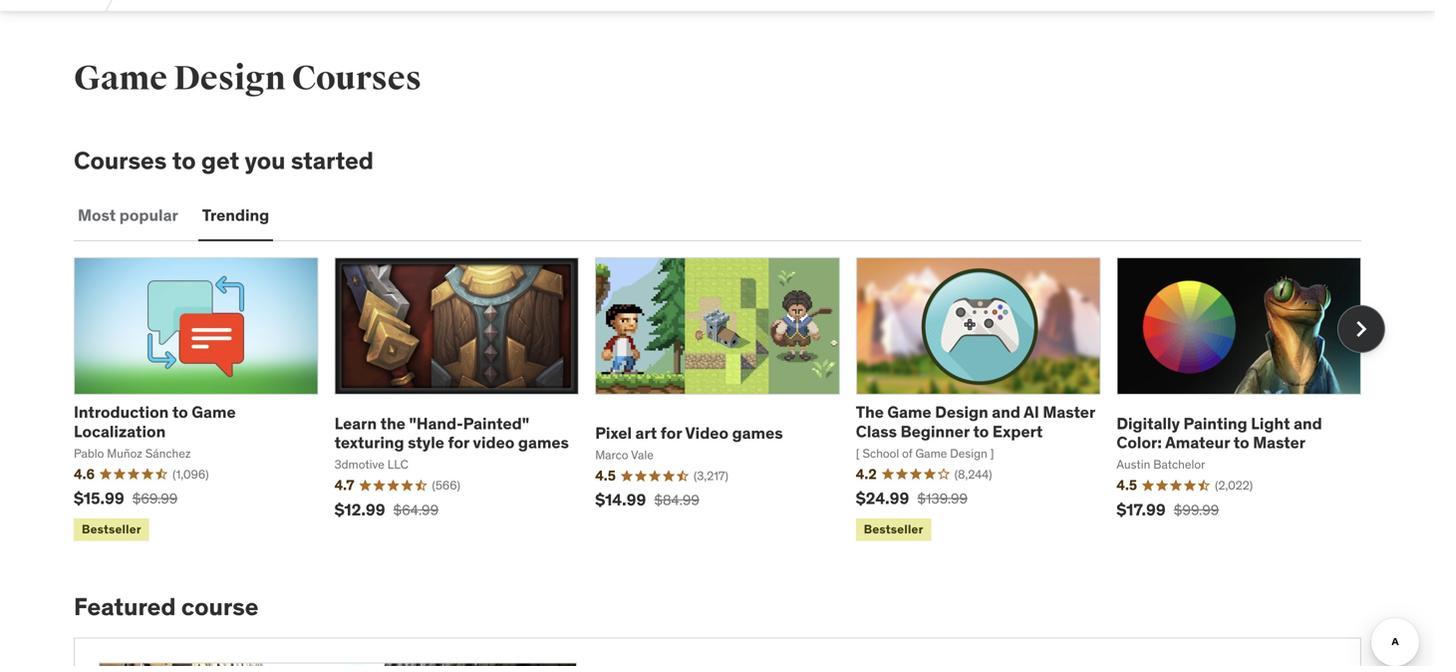 Task type: locate. For each thing, give the bounding box(es) containing it.
trending button
[[198, 191, 273, 239]]

1 vertical spatial design
[[936, 402, 989, 422]]

2 horizontal spatial game
[[888, 402, 932, 422]]

most
[[78, 205, 116, 225]]

master inside the game design and ai master class beginner to expert
[[1043, 402, 1096, 422]]

art
[[636, 423, 657, 443]]

localization
[[74, 421, 166, 442]]

master right ai
[[1043, 402, 1096, 422]]

to left "light"
[[1234, 432, 1250, 453]]

game design courses
[[74, 58, 422, 99]]

design inside the game design and ai master class beginner to expert
[[936, 402, 989, 422]]

most popular
[[78, 205, 178, 225]]

for right art
[[661, 423, 682, 443]]

to inside digitally painting light and color: amateur to master
[[1234, 432, 1250, 453]]

class
[[856, 421, 898, 442]]

courses up most popular
[[74, 146, 167, 176]]

1 horizontal spatial and
[[1294, 413, 1323, 434]]

to
[[172, 146, 196, 176], [172, 402, 188, 422], [974, 421, 990, 442], [1234, 432, 1250, 453]]

the game design and ai master class beginner to expert
[[856, 402, 1096, 442]]

game right the
[[888, 402, 932, 422]]

learn the "hand-painted" texturing style for video games link
[[335, 413, 569, 453]]

most popular button
[[74, 191, 182, 239]]

course
[[181, 592, 259, 622]]

and right "light"
[[1294, 413, 1323, 434]]

courses up "started"
[[292, 58, 422, 99]]

amateur
[[1166, 432, 1231, 453]]

design left the expert on the bottom right of page
[[936, 402, 989, 422]]

pixel art for video games link
[[595, 423, 783, 443]]

and left ai
[[992, 402, 1021, 422]]

1 horizontal spatial master
[[1254, 432, 1306, 453]]

games
[[732, 423, 783, 443], [518, 432, 569, 453]]

for
[[661, 423, 682, 443], [448, 432, 470, 453]]

featured course
[[74, 592, 259, 622]]

master right painting
[[1254, 432, 1306, 453]]

0 vertical spatial master
[[1043, 402, 1096, 422]]

1 horizontal spatial game
[[192, 402, 236, 422]]

and for light
[[1294, 413, 1323, 434]]

games right video on the bottom of the page
[[732, 423, 783, 443]]

0 horizontal spatial master
[[1043, 402, 1096, 422]]

games inside "learn the "hand-painted" texturing style for video games"
[[518, 432, 569, 453]]

digitally painting light and color: amateur to master link
[[1117, 413, 1323, 453]]

video
[[686, 423, 729, 443]]

digitally painting light and color: amateur to master
[[1117, 413, 1323, 453]]

design
[[174, 58, 286, 99], [936, 402, 989, 422]]

arrow pointing to subcategory menu links image
[[103, 0, 120, 11]]

and
[[992, 402, 1021, 422], [1294, 413, 1323, 434]]

to right introduction
[[172, 402, 188, 422]]

to left the expert on the bottom right of page
[[974, 421, 990, 442]]

popular
[[119, 205, 178, 225]]

0 horizontal spatial and
[[992, 402, 1021, 422]]

and inside digitally painting light and color: amateur to master
[[1294, 413, 1323, 434]]

game right introduction
[[192, 402, 236, 422]]

game down arrow pointing to subcategory menu links icon
[[74, 58, 167, 99]]

and inside the game design and ai master class beginner to expert
[[992, 402, 1021, 422]]

games right video
[[518, 432, 569, 453]]

introduction
[[74, 402, 169, 422]]

next image
[[1346, 313, 1378, 345]]

1 vertical spatial master
[[1254, 432, 1306, 453]]

courses
[[292, 58, 422, 99], [74, 146, 167, 176]]

started
[[291, 146, 374, 176]]

painted"
[[463, 413, 530, 434]]

1 vertical spatial courses
[[74, 146, 167, 176]]

0 vertical spatial design
[[174, 58, 286, 99]]

0 vertical spatial courses
[[292, 58, 422, 99]]

0 horizontal spatial games
[[518, 432, 569, 453]]

0 horizontal spatial for
[[448, 432, 470, 453]]

design up courses to get you started
[[174, 58, 286, 99]]

the
[[381, 413, 406, 434]]

pixel art for video games
[[595, 423, 783, 443]]

1 horizontal spatial for
[[661, 423, 682, 443]]

master
[[1043, 402, 1096, 422], [1254, 432, 1306, 453]]

1 horizontal spatial design
[[936, 402, 989, 422]]

for right style
[[448, 432, 470, 453]]

game
[[74, 58, 167, 99], [192, 402, 236, 422], [888, 402, 932, 422]]

for inside "learn the "hand-painted" texturing style for video games"
[[448, 432, 470, 453]]



Task type: vqa. For each thing, say whether or not it's contained in the screenshot.
games
yes



Task type: describe. For each thing, give the bounding box(es) containing it.
1 horizontal spatial games
[[732, 423, 783, 443]]

carousel element
[[74, 257, 1386, 545]]

pixel
[[595, 423, 632, 443]]

introduction to game localization
[[74, 402, 236, 442]]

get
[[201, 146, 239, 176]]

you
[[245, 146, 286, 176]]

color:
[[1117, 432, 1163, 453]]

0 horizontal spatial courses
[[74, 146, 167, 176]]

game inside the game design and ai master class beginner to expert
[[888, 402, 932, 422]]

expert
[[993, 421, 1043, 442]]

texturing
[[335, 432, 404, 453]]

learn
[[335, 413, 377, 434]]

introduction to game localization link
[[74, 402, 236, 442]]

and for design
[[992, 402, 1021, 422]]

beginner
[[901, 421, 970, 442]]

to inside introduction to game localization
[[172, 402, 188, 422]]

featured
[[74, 592, 176, 622]]

video
[[473, 432, 515, 453]]

1 horizontal spatial courses
[[292, 58, 422, 99]]

0 horizontal spatial design
[[174, 58, 286, 99]]

"hand-
[[409, 413, 463, 434]]

trending
[[202, 205, 269, 225]]

painting
[[1184, 413, 1248, 434]]

the
[[856, 402, 884, 422]]

master inside digitally painting light and color: amateur to master
[[1254, 432, 1306, 453]]

to inside the game design and ai master class beginner to expert
[[974, 421, 990, 442]]

the game design and ai master class beginner to expert link
[[856, 402, 1096, 442]]

courses to get you started
[[74, 146, 374, 176]]

light
[[1252, 413, 1291, 434]]

to left get
[[172, 146, 196, 176]]

digitally
[[1117, 413, 1181, 434]]

learn the "hand-painted" texturing style for video games
[[335, 413, 569, 453]]

ai
[[1024, 402, 1040, 422]]

game inside introduction to game localization
[[192, 402, 236, 422]]

style
[[408, 432, 445, 453]]

0 horizontal spatial game
[[74, 58, 167, 99]]



